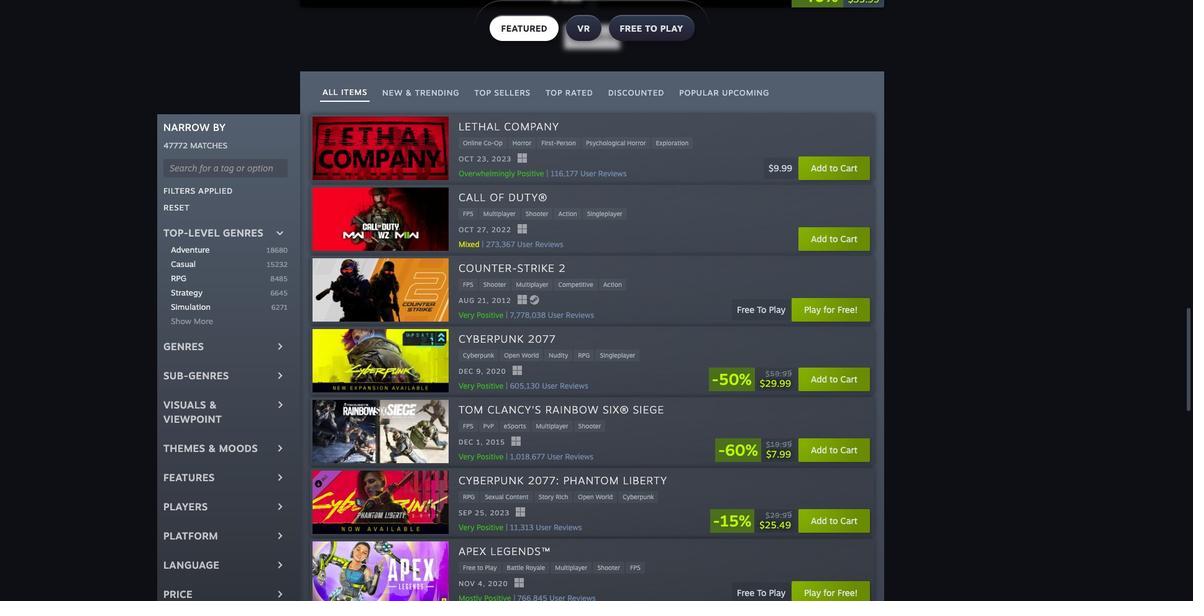 Task type: describe. For each thing, give the bounding box(es) containing it.
call
[[459, 191, 486, 204]]

0 vertical spatial open
[[504, 352, 520, 359]]

| for -15%
[[506, 523, 508, 533]]

0 vertical spatial windows image
[[518, 296, 527, 305]]

online
[[463, 139, 482, 147]]

overwhelmingly positive | 116,177 user reviews
[[459, 169, 627, 178]]

multiplayer for 'multiplayer' link above 2022
[[484, 210, 516, 218]]

116,177
[[551, 169, 579, 178]]

show more
[[171, 316, 213, 326]]

aug
[[459, 297, 475, 305]]

fps link for call of duty®
[[459, 208, 478, 220]]

6645
[[271, 289, 288, 298]]

15%
[[720, 512, 752, 531]]

reviews for -60%
[[565, 453, 594, 462]]

apex
[[459, 545, 487, 558]]

1 vertical spatial free to play
[[463, 564, 497, 572]]

fps for tom clancy's rainbow six® siege
[[463, 423, 474, 430]]

oct for call
[[459, 226, 475, 235]]

0 horizontal spatial cyberpunk link
[[459, 350, 499, 362]]

50%
[[719, 370, 752, 389]]

royale
[[526, 564, 545, 572]]

free to play link
[[459, 563, 501, 574]]

sep 25, 2023
[[459, 509, 510, 518]]

new & trending
[[382, 88, 460, 98]]

rich
[[556, 494, 568, 501]]

add to cart for -50%
[[811, 374, 858, 385]]

singleplayer link for call of duty®
[[583, 208, 627, 220]]

very positive | 1,018,677 user reviews
[[459, 453, 594, 462]]

15232
[[267, 260, 288, 269]]

features
[[164, 472, 215, 484]]

language
[[164, 559, 220, 572]]

fps link for counter-strike 2
[[459, 279, 478, 291]]

2 add to cart from the top
[[811, 234, 858, 244]]

reviews for -15%
[[554, 523, 582, 533]]

platform
[[164, 530, 218, 543]]

$9.99
[[769, 163, 793, 174]]

counter-strike 2
[[459, 262, 566, 275]]

free to play for counter-strike 2
[[737, 305, 786, 315]]

counter-
[[459, 262, 518, 275]]

featured
[[501, 23, 548, 34]]

to for apex legends™
[[757, 588, 767, 599]]

psychological
[[586, 139, 626, 147]]

play inside free to play link
[[485, 564, 497, 572]]

2020 for -50%
[[486, 368, 507, 376]]

cyberpunk 2077
[[459, 333, 556, 346]]

nov 4, 2020
[[459, 580, 508, 589]]

positive for to
[[477, 311, 504, 320]]

vr
[[578, 23, 590, 34]]

| for free to play
[[506, 311, 508, 320]]

positive for 15%
[[477, 523, 504, 533]]

play for free! for apex legends™
[[805, 588, 858, 599]]

siege
[[633, 403, 665, 416]]

273,367
[[486, 240, 515, 249]]

to for counter-strike 2
[[757, 305, 767, 315]]

top-level genres
[[164, 227, 264, 239]]

horror link
[[508, 137, 536, 149]]

multiplayer link up linux / steamos image
[[512, 279, 553, 291]]

cyberpunk 2077: phantom liberty image
[[313, 471, 449, 535]]

$7.99
[[767, 449, 791, 461]]

$59.99
[[766, 370, 793, 378]]

user for -15%
[[536, 523, 552, 533]]

sexual content
[[485, 494, 529, 501]]

dec 9, 2020
[[459, 368, 507, 376]]

2023 for -15%
[[490, 509, 510, 518]]

0 vertical spatial world
[[522, 352, 539, 359]]

cyberpunk down liberty
[[623, 494, 654, 501]]

top rated
[[546, 88, 594, 98]]

casual link
[[171, 259, 267, 270]]

very for -60%
[[459, 453, 475, 462]]

21,
[[478, 297, 489, 305]]

reviews up the 2
[[535, 240, 564, 249]]

7,778,038
[[510, 311, 546, 320]]

popular upcoming
[[680, 88, 770, 98]]

cart for -50%
[[841, 374, 858, 385]]

0 vertical spatial rpg
[[171, 273, 187, 283]]

Search for a tag or option text field
[[164, 159, 288, 178]]

of
[[490, 191, 505, 204]]

user for $9.99
[[581, 169, 596, 178]]

top sellers
[[475, 88, 531, 98]]

mixed
[[459, 240, 480, 249]]

& for new
[[406, 88, 412, 98]]

adventure
[[171, 245, 210, 255]]

counter-strike 2 link
[[459, 261, 566, 277]]

2020 for free to play
[[488, 580, 508, 589]]

2 vertical spatial genres
[[189, 370, 229, 382]]

sep
[[459, 509, 473, 518]]

dec for -50%
[[459, 368, 474, 376]]

more
[[594, 32, 614, 42]]

strategy
[[171, 288, 203, 298]]

$25.49
[[760, 520, 791, 531]]

apex legends™ link
[[459, 545, 551, 560]]

very for free to play
[[459, 311, 475, 320]]

very positive | 7,778,038 user reviews
[[459, 311, 594, 320]]

story
[[539, 494, 554, 501]]

2012
[[492, 297, 511, 305]]

1 horizontal spatial cyberpunk link
[[619, 492, 659, 503]]

18680
[[267, 246, 288, 255]]

2022
[[492, 226, 512, 235]]

online co-op
[[463, 139, 503, 147]]

1 vertical spatial genres
[[164, 341, 204, 353]]

0 horizontal spatial rpg link
[[171, 273, 270, 285]]

battle royale
[[507, 564, 545, 572]]

| for -60%
[[506, 453, 508, 462]]

visuals & viewpoint
[[164, 399, 222, 426]]

add to cart for -60%
[[811, 445, 858, 456]]

user for -60%
[[547, 453, 563, 462]]

liberty
[[623, 474, 668, 487]]

very positive | 605,130 user reviews
[[459, 382, 588, 391]]

call of duty®
[[459, 191, 548, 204]]

price
[[164, 589, 193, 601]]

psychological horror
[[586, 139, 646, 147]]

players
[[164, 501, 208, 513]]

$29.99 inside $29.99 $25.49
[[766, 511, 793, 520]]

very for -15%
[[459, 523, 475, 533]]

pvp
[[484, 423, 494, 430]]

casual
[[171, 259, 196, 269]]

call of duty® image
[[313, 188, 449, 251]]

level
[[189, 227, 220, 239]]

apex legends™ image
[[313, 542, 449, 602]]

$59.99 $29.99
[[760, 370, 793, 390]]

counter-strike 2 image
[[313, 259, 449, 322]]

positive for 50%
[[477, 382, 504, 391]]

first-person
[[542, 139, 576, 147]]

phantom
[[564, 474, 620, 487]]

2 add from the top
[[811, 234, 827, 244]]

cyberpunk 2077: phantom liberty
[[459, 474, 668, 487]]

themes
[[164, 443, 205, 455]]

esports
[[504, 423, 526, 430]]

upcoming
[[722, 88, 770, 98]]

add for -15%
[[811, 516, 827, 527]]

tom clancy's rainbow six® siege link
[[459, 403, 665, 418]]

1 vertical spatial open world link
[[574, 492, 617, 503]]

multiplayer link down tom clancy's rainbow six® siege link
[[532, 421, 573, 433]]

0 horizontal spatial open world
[[504, 352, 539, 359]]

| for -50%
[[506, 382, 508, 391]]



Task type: vqa. For each thing, say whether or not it's contained in the screenshot.
right Rpg 'link'
yes



Task type: locate. For each thing, give the bounding box(es) containing it.
nudity link
[[545, 350, 573, 362]]

$29.99 right 50%
[[760, 378, 791, 390]]

1 top from the left
[[475, 88, 492, 98]]

2 dec from the top
[[459, 439, 474, 447]]

multiplayer for 'multiplayer' link underneath tom clancy's rainbow six® siege link
[[536, 423, 569, 430]]

rpg down casual
[[171, 273, 187, 283]]

0 vertical spatial action
[[559, 210, 577, 218]]

- for 50%
[[712, 370, 719, 389]]

& for visuals
[[209, 399, 217, 411]]

1 vertical spatial &
[[209, 399, 217, 411]]

1 add to cart from the top
[[811, 163, 858, 174]]

1 vertical spatial free to play
[[737, 588, 786, 599]]

2 cart from the top
[[841, 234, 858, 244]]

multiplayer down tom clancy's rainbow six® siege link
[[536, 423, 569, 430]]

lethal company
[[459, 120, 559, 133]]

windows image for -15%
[[516, 508, 525, 517]]

2 play for free! from the top
[[805, 588, 858, 599]]

fps for call of duty®
[[463, 210, 474, 218]]

0 vertical spatial to
[[757, 305, 767, 315]]

5 cart from the top
[[841, 516, 858, 527]]

user right 11,313
[[536, 523, 552, 533]]

very for -50%
[[459, 382, 475, 391]]

multiplayer up linux / steamos image
[[516, 281, 549, 288]]

0 vertical spatial show
[[571, 32, 592, 42]]

1 horizontal spatial free to play
[[620, 23, 684, 34]]

open down "cyberpunk 2077" "link"
[[504, 352, 520, 359]]

cyberpunk inside "cyberpunk 2077" "link"
[[459, 333, 524, 346]]

0 vertical spatial play for free!
[[805, 305, 858, 315]]

free to play for apex legends™
[[737, 588, 786, 599]]

$29.99 inside $59.99 $29.99
[[760, 378, 791, 390]]

open world link down phantom
[[574, 492, 617, 503]]

1 vertical spatial for
[[824, 588, 835, 599]]

0 vertical spatial singleplayer
[[587, 210, 623, 218]]

1 vertical spatial rpg
[[578, 352, 590, 359]]

oct for lethal
[[459, 155, 475, 164]]

top left rated
[[546, 88, 563, 98]]

3 very from the top
[[459, 453, 475, 462]]

reviews for free to play
[[566, 311, 594, 320]]

cart for -15%
[[841, 516, 858, 527]]

0 horizontal spatial action link
[[554, 208, 582, 220]]

23,
[[477, 155, 489, 164]]

online co-op link
[[459, 137, 507, 149]]

free to play up the 4,
[[463, 564, 497, 572]]

0 vertical spatial action link
[[554, 208, 582, 220]]

genres up adventure link
[[223, 227, 264, 239]]

genres down show more
[[164, 341, 204, 353]]

- left the $25.49
[[713, 512, 720, 531]]

co-
[[484, 139, 494, 147]]

psychological horror link
[[582, 137, 651, 149]]

first-
[[542, 139, 557, 147]]

very down 'aug' on the left
[[459, 311, 475, 320]]

$29.99 right 15%
[[766, 511, 793, 520]]

multiplayer link
[[479, 208, 520, 220], [512, 279, 553, 291], [532, 421, 573, 433], [551, 563, 592, 574]]

1 free to play from the top
[[737, 305, 786, 315]]

1 horizontal spatial rpg
[[463, 494, 475, 501]]

2 vertical spatial rpg
[[463, 494, 475, 501]]

sexual
[[485, 494, 504, 501]]

fps link for tom clancy's rainbow six® siege
[[459, 421, 478, 433]]

1 add from the top
[[811, 163, 827, 174]]

0 horizontal spatial action
[[559, 210, 577, 218]]

1 very from the top
[[459, 311, 475, 320]]

$29.99
[[760, 378, 791, 390], [766, 511, 793, 520]]

filters applied
[[164, 186, 233, 196]]

$19.99
[[767, 441, 793, 449]]

genres up visuals
[[189, 370, 229, 382]]

2 for from the top
[[824, 588, 835, 599]]

0 vertical spatial -
[[712, 370, 719, 389]]

1 vertical spatial dec
[[459, 439, 474, 447]]

1 horizontal spatial open
[[578, 494, 594, 501]]

open world
[[504, 352, 539, 359], [578, 494, 613, 501]]

esports link
[[500, 421, 531, 433]]

multiplayer down call of duty® link
[[484, 210, 516, 218]]

user for -50%
[[542, 382, 558, 391]]

1 vertical spatial action
[[603, 281, 622, 288]]

windows image
[[518, 154, 527, 163], [518, 225, 527, 234], [512, 437, 521, 447], [515, 579, 524, 588]]

rpg link right nudity link
[[574, 350, 595, 362]]

| left 11,313
[[506, 523, 508, 533]]

legends™
[[491, 545, 551, 558]]

1 horizontal spatial action link
[[599, 279, 627, 291]]

cyberpunk up sexual
[[459, 474, 524, 487]]

open down phantom
[[578, 494, 594, 501]]

windows image
[[518, 296, 527, 305], [513, 366, 522, 376], [516, 508, 525, 517]]

-60%
[[719, 441, 758, 460]]

to inside free to play link
[[477, 564, 483, 572]]

2 horror from the left
[[627, 139, 646, 147]]

reviews up rainbow
[[560, 382, 588, 391]]

cyberpunk 2077 image
[[313, 329, 449, 393]]

very positive | 11,313 user reviews
[[459, 523, 582, 533]]

1 to from the top
[[757, 305, 767, 315]]

free to play right 'more'
[[620, 23, 684, 34]]

add to cart for $9.99
[[811, 163, 858, 174]]

applied
[[198, 186, 233, 196]]

4 add from the top
[[811, 445, 827, 456]]

tom clancy's rainbow six® siege image
[[313, 400, 449, 464]]

lethal
[[459, 120, 501, 133]]

rpg up sep
[[463, 494, 475, 501]]

windows image up very positive | 11,313 user reviews
[[516, 508, 525, 517]]

action for bottom action link
[[603, 281, 622, 288]]

2
[[559, 262, 566, 275]]

1 vertical spatial open world
[[578, 494, 613, 501]]

positive down aug 21, 2012
[[477, 311, 504, 320]]

0 vertical spatial $29.99
[[760, 378, 791, 390]]

1 horizontal spatial world
[[596, 494, 613, 501]]

0 horizontal spatial horror
[[513, 139, 532, 147]]

world down phantom
[[596, 494, 613, 501]]

windows image for -50%
[[513, 366, 522, 376]]

1 oct from the top
[[459, 155, 475, 164]]

reviews up phantom
[[565, 453, 594, 462]]

op
[[494, 139, 503, 147]]

apex legends™
[[459, 545, 551, 558]]

2015
[[486, 439, 505, 447]]

cyberpunk up dec 9, 2020
[[459, 333, 524, 346]]

1 horizontal spatial horror
[[627, 139, 646, 147]]

add for -50%
[[811, 374, 827, 385]]

tom
[[459, 403, 484, 416]]

linux / steamos image
[[529, 295, 539, 305]]

1 vertical spatial world
[[596, 494, 613, 501]]

shooter link
[[521, 208, 553, 220], [479, 279, 511, 291], [574, 421, 606, 433], [593, 563, 625, 574]]

dec left 9,
[[459, 368, 474, 376]]

for for apex legends™
[[824, 588, 835, 599]]

visuals
[[164, 399, 206, 411]]

free! for apex legends™
[[838, 588, 858, 599]]

singleplayer for cyberpunk 2077
[[600, 352, 636, 359]]

0 vertical spatial free to play
[[620, 23, 684, 34]]

action right competitive
[[603, 281, 622, 288]]

0 vertical spatial 2020
[[486, 368, 507, 376]]

0 vertical spatial 2023
[[492, 155, 512, 164]]

oct left 23,
[[459, 155, 475, 164]]

0 vertical spatial singleplayer link
[[583, 208, 627, 220]]

oct up 'mixed'
[[459, 226, 475, 235]]

action for topmost action link
[[559, 210, 577, 218]]

positive down 2015
[[477, 453, 504, 462]]

open world down "cyberpunk 2077" "link"
[[504, 352, 539, 359]]

| right 'mixed'
[[482, 240, 484, 249]]

0 horizontal spatial open
[[504, 352, 520, 359]]

1 vertical spatial 2020
[[488, 580, 508, 589]]

action down "116,177"
[[559, 210, 577, 218]]

items
[[341, 87, 368, 97]]

3 cart from the top
[[841, 374, 858, 385]]

1 vertical spatial cyberpunk link
[[619, 492, 659, 503]]

0 horizontal spatial world
[[522, 352, 539, 359]]

top for top rated
[[546, 88, 563, 98]]

& up viewpoint
[[209, 399, 217, 411]]

& right new
[[406, 88, 412, 98]]

user right the 605,130 on the left of page
[[542, 382, 558, 391]]

world
[[522, 352, 539, 359], [596, 494, 613, 501]]

dec left 1,
[[459, 439, 474, 447]]

user for free to play
[[548, 311, 564, 320]]

positive down sep 25, 2023
[[477, 523, 504, 533]]

2020 right the 4,
[[488, 580, 508, 589]]

- for 15%
[[713, 512, 720, 531]]

horror right the psychological on the top of the page
[[627, 139, 646, 147]]

0 horizontal spatial show
[[171, 316, 191, 326]]

world down '2077'
[[522, 352, 539, 359]]

1 vertical spatial open
[[578, 494, 594, 501]]

0 horizontal spatial rpg
[[171, 273, 187, 283]]

2 very from the top
[[459, 382, 475, 391]]

6271
[[272, 303, 288, 312]]

cart for -60%
[[841, 445, 858, 456]]

1 for from the top
[[824, 305, 835, 315]]

- left $7.99
[[719, 441, 725, 460]]

windows image for free to play
[[515, 579, 524, 588]]

1 vertical spatial show
[[171, 316, 191, 326]]

3 add to cart from the top
[[811, 374, 858, 385]]

very down sep
[[459, 523, 475, 533]]

six®
[[603, 403, 629, 416]]

call of duty® link
[[459, 190, 548, 206]]

windows image for $9.99
[[518, 154, 527, 163]]

1 horizontal spatial rpg link
[[459, 492, 479, 503]]

1 vertical spatial free!
[[838, 588, 858, 599]]

battle royale link
[[503, 563, 550, 574]]

narrow
[[164, 121, 210, 134]]

0 horizontal spatial top
[[475, 88, 492, 98]]

top for top sellers
[[475, 88, 492, 98]]

positive down dec 9, 2020
[[477, 382, 504, 391]]

0 vertical spatial free!
[[838, 305, 858, 315]]

| for $9.99
[[547, 169, 549, 178]]

top-
[[164, 227, 189, 239]]

free to play
[[737, 305, 786, 315], [737, 588, 786, 599]]

show for show more
[[171, 316, 191, 326]]

0 vertical spatial rpg link
[[171, 273, 270, 285]]

reviews down 'rich'
[[554, 523, 582, 533]]

1 vertical spatial rpg link
[[574, 350, 595, 362]]

cyberpunk up 9,
[[463, 352, 494, 359]]

1 free! from the top
[[838, 305, 858, 315]]

open world link
[[500, 350, 543, 362], [574, 492, 617, 503]]

5 add to cart from the top
[[811, 516, 858, 527]]

open world link down "cyberpunk 2077" "link"
[[500, 350, 543, 362]]

free! for counter-strike 2
[[838, 305, 858, 315]]

show left 'more'
[[571, 32, 592, 42]]

1 vertical spatial -
[[719, 441, 725, 460]]

0 vertical spatial for
[[824, 305, 835, 315]]

sub-
[[164, 370, 189, 382]]

show for show more
[[571, 32, 592, 42]]

& inside visuals & viewpoint
[[209, 399, 217, 411]]

tom clancy's rainbow six® siege
[[459, 403, 665, 416]]

mixed | 273,367 user reviews
[[459, 240, 564, 249]]

$19.99 $7.99
[[767, 441, 793, 461]]

battle
[[507, 564, 524, 572]]

3 add from the top
[[811, 374, 827, 385]]

1 vertical spatial to
[[757, 588, 767, 599]]

0 vertical spatial &
[[406, 88, 412, 98]]

2077
[[528, 333, 556, 346]]

multiplayer right 'royale'
[[555, 564, 588, 572]]

cyberpunk 2077 link
[[459, 332, 556, 347]]

0 vertical spatial open world link
[[500, 350, 543, 362]]

1 vertical spatial $29.99
[[766, 511, 793, 520]]

2023 down op
[[492, 155, 512, 164]]

singleplayer link for cyberpunk 2077
[[596, 350, 640, 362]]

1 cart from the top
[[841, 163, 858, 174]]

horror inside 'link'
[[627, 139, 646, 147]]

rpg link up sep
[[459, 492, 479, 503]]

2077:
[[528, 474, 560, 487]]

- for 60%
[[719, 441, 725, 460]]

| left the 605,130 on the left of page
[[506, 382, 508, 391]]

2 oct from the top
[[459, 226, 475, 235]]

1 horizontal spatial open world link
[[574, 492, 617, 503]]

rpg link up strategy link
[[171, 273, 270, 285]]

windows image up mixed | 273,367 user reviews
[[518, 225, 527, 234]]

add
[[811, 163, 827, 174], [811, 234, 827, 244], [811, 374, 827, 385], [811, 445, 827, 456], [811, 516, 827, 527]]

4 very from the top
[[459, 523, 475, 533]]

2 free! from the top
[[838, 588, 858, 599]]

windows image down battle
[[515, 579, 524, 588]]

positive up duty® at left top
[[517, 169, 544, 178]]

1,018,677
[[510, 453, 545, 462]]

1 vertical spatial play for free!
[[805, 588, 858, 599]]

user up '2077'
[[548, 311, 564, 320]]

nudity
[[549, 352, 568, 359]]

1 horizontal spatial action
[[603, 281, 622, 288]]

& left moods
[[208, 443, 216, 455]]

genres
[[223, 227, 264, 239], [164, 341, 204, 353], [189, 370, 229, 382]]

0 vertical spatial genres
[[223, 227, 264, 239]]

add for -60%
[[811, 445, 827, 456]]

windows image left linux / steamos image
[[518, 296, 527, 305]]

sellers
[[494, 88, 531, 98]]

lethal company image
[[313, 117, 449, 180]]

1 play for free! from the top
[[805, 305, 858, 315]]

47772
[[164, 140, 188, 150]]

dec for -60%
[[459, 439, 474, 447]]

| left "116,177"
[[547, 169, 549, 178]]

all items
[[323, 87, 368, 97]]

windows image down horror link
[[518, 154, 527, 163]]

2 horizontal spatial rpg link
[[574, 350, 595, 362]]

8485
[[270, 275, 288, 283]]

reviews down competitive link on the top
[[566, 311, 594, 320]]

cyberpunk inside cyberpunk 2077: phantom liberty link
[[459, 474, 524, 487]]

for for counter-strike 2
[[824, 305, 835, 315]]

overwhelmingly
[[459, 169, 515, 178]]

4 cart from the top
[[841, 445, 858, 456]]

1 dec from the top
[[459, 368, 474, 376]]

sub-genres
[[164, 370, 229, 382]]

| left 1,018,677
[[506, 453, 508, 462]]

add for $9.99
[[811, 163, 827, 174]]

windows image for -60%
[[512, 437, 521, 447]]

reviews for -50%
[[560, 382, 588, 391]]

0 horizontal spatial free to play
[[463, 564, 497, 572]]

60%
[[725, 441, 758, 460]]

1 vertical spatial oct
[[459, 226, 475, 235]]

cyberpunk link down liberty
[[619, 492, 659, 503]]

rated
[[566, 88, 594, 98]]

2 free to play from the top
[[737, 588, 786, 599]]

open world down phantom
[[578, 494, 613, 501]]

0 vertical spatial dec
[[459, 368, 474, 376]]

4 add to cart from the top
[[811, 445, 858, 456]]

2 top from the left
[[546, 88, 563, 98]]

1 vertical spatial 2023
[[490, 509, 510, 518]]

2 vertical spatial rpg link
[[459, 492, 479, 503]]

-
[[712, 370, 719, 389], [719, 441, 725, 460], [713, 512, 720, 531]]

action link right competitive link on the top
[[599, 279, 627, 291]]

cart for $9.99
[[841, 163, 858, 174]]

1 vertical spatial singleplayer link
[[596, 350, 640, 362]]

user right 273,367
[[517, 240, 533, 249]]

very down dec 1, 2015 in the bottom left of the page
[[459, 453, 475, 462]]

oct 23, 2023
[[459, 155, 512, 164]]

&
[[406, 88, 412, 98], [209, 399, 217, 411], [208, 443, 216, 455]]

0 vertical spatial cyberpunk link
[[459, 350, 499, 362]]

action
[[559, 210, 577, 218], [603, 281, 622, 288]]

4,
[[478, 580, 486, 589]]

5 add from the top
[[811, 516, 827, 527]]

to
[[645, 23, 658, 34], [830, 163, 838, 174], [830, 234, 838, 244], [830, 374, 838, 385], [830, 445, 838, 456], [830, 516, 838, 527], [477, 564, 483, 572]]

0 horizontal spatial open world link
[[500, 350, 543, 362]]

2023 down sexual
[[490, 509, 510, 518]]

& for themes
[[208, 443, 216, 455]]

2 vertical spatial -
[[713, 512, 720, 531]]

1 horizontal spatial show
[[571, 32, 592, 42]]

0 vertical spatial free to play
[[737, 305, 786, 315]]

top left sellers
[[475, 88, 492, 98]]

exploration
[[656, 139, 689, 147]]

multiplayer for 'multiplayer' link on the right of 'royale'
[[555, 564, 588, 572]]

play for free! for counter-strike 2
[[805, 305, 858, 315]]

1 vertical spatial singleplayer
[[600, 352, 636, 359]]

show down simulation
[[171, 316, 191, 326]]

user right "116,177"
[[581, 169, 596, 178]]

2020 right 9,
[[486, 368, 507, 376]]

reviews for $9.99
[[599, 169, 627, 178]]

exploration link
[[652, 137, 693, 149]]

horror down company
[[513, 139, 532, 147]]

2 vertical spatial &
[[208, 443, 216, 455]]

cyberpunk link up 9,
[[459, 350, 499, 362]]

add to cart for -15%
[[811, 516, 858, 527]]

windows image up very positive | 605,130 user reviews
[[513, 366, 522, 376]]

1 horizontal spatial open world
[[578, 494, 613, 501]]

multiplayer link right 'royale'
[[551, 563, 592, 574]]

1 horizontal spatial top
[[546, 88, 563, 98]]

user up cyberpunk 2077: phantom liberty
[[547, 453, 563, 462]]

positive for 60%
[[477, 453, 504, 462]]

very down dec 9, 2020
[[459, 382, 475, 391]]

moods
[[219, 443, 258, 455]]

605,130
[[510, 382, 540, 391]]

multiplayer for 'multiplayer' link over linux / steamos image
[[516, 281, 549, 288]]

1 vertical spatial windows image
[[513, 366, 522, 376]]

1 vertical spatial action link
[[599, 279, 627, 291]]

competitive link
[[554, 279, 598, 291]]

- left $59.99 $29.99
[[712, 370, 719, 389]]

11,313
[[510, 523, 534, 533]]

2023 for $9.99
[[492, 155, 512, 164]]

2 to from the top
[[757, 588, 767, 599]]

2 vertical spatial windows image
[[516, 508, 525, 517]]

narrow by
[[164, 121, 226, 134]]

0 vertical spatial open world
[[504, 352, 539, 359]]

action link down "116,177"
[[554, 208, 582, 220]]

singleplayer for call of duty®
[[587, 210, 623, 218]]

show inside show more button
[[571, 32, 592, 42]]

nov
[[459, 580, 476, 589]]

fps for counter-strike 2
[[463, 281, 474, 288]]

reviews down psychological horror 'link'
[[599, 169, 627, 178]]

9,
[[476, 368, 484, 376]]

windows image down esports link
[[512, 437, 521, 447]]

sexual content link
[[481, 492, 533, 503]]

multiplayer link up 2022
[[479, 208, 520, 220]]

0 vertical spatial oct
[[459, 155, 475, 164]]

free!
[[838, 305, 858, 315], [838, 588, 858, 599]]

| down the 2012
[[506, 311, 508, 320]]

show
[[571, 32, 592, 42], [171, 316, 191, 326]]

rpg right nudity
[[578, 352, 590, 359]]

2 horizontal spatial rpg
[[578, 352, 590, 359]]

duty®
[[509, 191, 548, 204]]

themes & moods
[[164, 443, 258, 455]]

-50%
[[712, 370, 752, 389]]

1 horror from the left
[[513, 139, 532, 147]]



